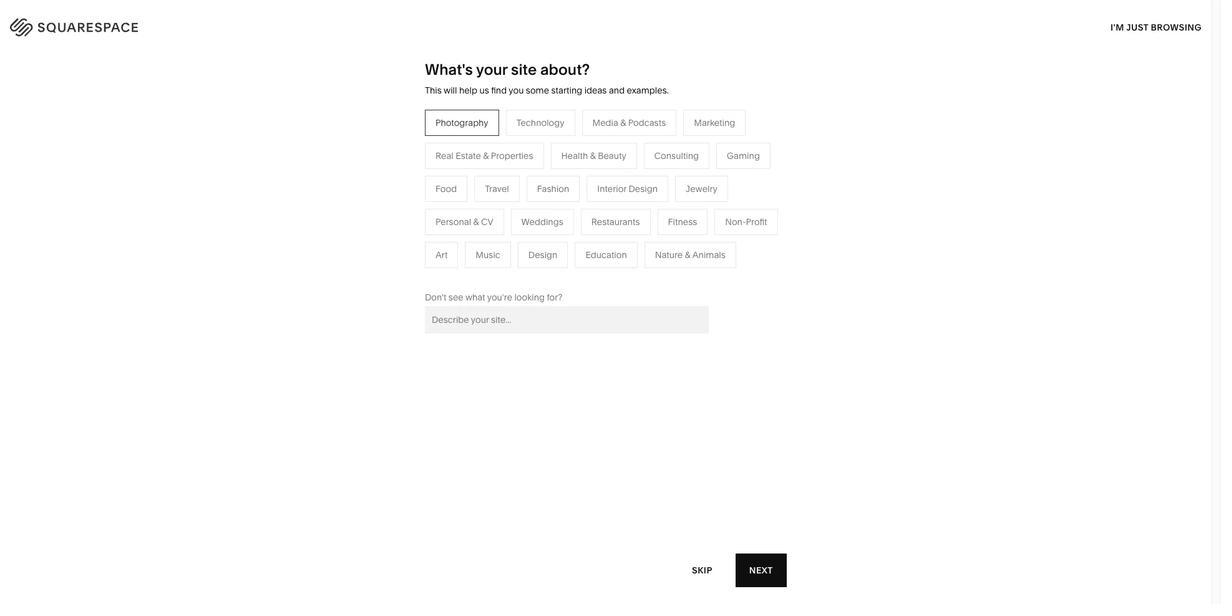Task type: vqa. For each thing, say whether or not it's contained in the screenshot.
'Design'
yes



Task type: locate. For each thing, give the bounding box(es) containing it.
home
[[591, 173, 617, 185]]

just
[[1127, 22, 1149, 33]]

i'm just browsing link
[[1111, 10, 1202, 44]]

jewelry
[[686, 183, 718, 195]]

Nature & Animals radio
[[645, 242, 737, 268]]

0 horizontal spatial media
[[460, 211, 485, 222]]

travel up media & podcasts link
[[485, 183, 509, 195]]

media & podcasts down restaurants link
[[460, 211, 533, 222]]

Music radio
[[465, 242, 511, 268]]

1 horizontal spatial nature
[[655, 250, 683, 261]]

nature down home in the top of the page
[[591, 192, 619, 203]]

estate
[[456, 150, 481, 162], [480, 267, 505, 278]]

design
[[629, 183, 658, 195], [529, 250, 558, 261]]

1 horizontal spatial travel
[[485, 183, 509, 195]]

profits
[[406, 230, 432, 241]]

this
[[425, 85, 442, 96]]

real estate & properties up travel link
[[436, 150, 534, 162]]

animals down decor
[[629, 192, 662, 203]]

Marketing radio
[[684, 110, 746, 136]]

1 horizontal spatial non-
[[726, 217, 746, 228]]

animals inside option
[[693, 250, 726, 261]]

0 vertical spatial restaurants
[[460, 192, 508, 203]]

log             in link
[[1165, 19, 1197, 31]]

1 vertical spatial podcasts
[[495, 211, 533, 222]]

Restaurants radio
[[581, 209, 651, 235]]

0 vertical spatial animals
[[629, 192, 662, 203]]

you
[[509, 85, 524, 96]]

restaurants inside 'radio'
[[592, 217, 640, 228]]

0 vertical spatial properties
[[491, 150, 534, 162]]

real up what
[[460, 267, 478, 278]]

don't see what you're looking for?
[[425, 292, 563, 303]]

1 horizontal spatial fitness
[[668, 217, 698, 228]]

0 horizontal spatial weddings
[[460, 248, 502, 260]]

profit
[[746, 217, 768, 228]]

media up events
[[460, 211, 485, 222]]

real estate & properties up you're
[[460, 267, 557, 278]]

nature & animals down fitness radio
[[655, 250, 726, 261]]

1 vertical spatial restaurants
[[592, 217, 640, 228]]

0 horizontal spatial animals
[[629, 192, 662, 203]]

weddings
[[522, 217, 564, 228], [460, 248, 502, 260]]

site
[[511, 61, 537, 79]]

weddings down events link
[[460, 248, 502, 260]]

weddings link
[[460, 248, 514, 260]]

0 vertical spatial weddings
[[522, 217, 564, 228]]

0 vertical spatial real
[[436, 150, 454, 162]]

Technology radio
[[506, 110, 575, 136]]

properties up looking
[[515, 267, 557, 278]]

0 vertical spatial estate
[[456, 150, 481, 162]]

Photography radio
[[425, 110, 499, 136]]

restaurants down nature & animals link
[[592, 217, 640, 228]]

properties
[[491, 150, 534, 162], [515, 267, 557, 278]]

fitness inside radio
[[668, 217, 698, 228]]

decor
[[627, 173, 652, 185]]

Food radio
[[425, 176, 468, 202]]

log             in
[[1165, 19, 1197, 31]]

health
[[562, 150, 588, 162]]

0 horizontal spatial media & podcasts
[[460, 211, 533, 222]]

1 horizontal spatial design
[[629, 183, 658, 195]]

&
[[621, 117, 626, 128], [483, 150, 489, 162], [590, 150, 596, 162], [619, 173, 624, 185], [621, 192, 627, 203], [488, 211, 493, 222], [474, 217, 479, 228], [378, 230, 384, 241], [685, 250, 691, 261], [507, 267, 513, 278]]

1 vertical spatial animals
[[693, 250, 726, 261]]

1 vertical spatial real
[[460, 267, 478, 278]]

media
[[593, 117, 619, 128], [460, 211, 485, 222]]

1 vertical spatial nature
[[655, 250, 683, 261]]

podcasts right cv
[[495, 211, 533, 222]]

0 horizontal spatial real
[[436, 150, 454, 162]]

animals down fitness radio
[[693, 250, 726, 261]]

log
[[1165, 19, 1185, 31]]

Education radio
[[575, 242, 638, 268]]

1 horizontal spatial podcasts
[[629, 117, 666, 128]]

fitness
[[591, 211, 621, 222], [668, 217, 698, 228]]

see
[[449, 292, 464, 303]]

i'm
[[1111, 22, 1125, 33]]

podcasts down examples.
[[629, 117, 666, 128]]

1 horizontal spatial real
[[460, 267, 478, 278]]

non-
[[726, 217, 746, 228], [386, 230, 407, 241]]

estate up travel link
[[456, 150, 481, 162]]

squarespace logo image
[[25, 15, 164, 35]]

real inside radio
[[436, 150, 454, 162]]

technology
[[517, 117, 565, 128]]

community & non-profits link
[[328, 230, 445, 241]]

estate inside radio
[[456, 150, 481, 162]]

animals
[[629, 192, 662, 203], [693, 250, 726, 261]]

0 horizontal spatial travel
[[460, 173, 484, 185]]

real up food option
[[436, 150, 454, 162]]

real
[[436, 150, 454, 162], [460, 267, 478, 278]]

help
[[459, 85, 478, 96]]

0 vertical spatial real estate & properties
[[436, 150, 534, 162]]

estate down music
[[480, 267, 505, 278]]

events link
[[460, 230, 499, 241]]

some
[[526, 85, 549, 96]]

nature down fitness radio
[[655, 250, 683, 261]]

real estate & properties link
[[460, 267, 570, 278]]

fitness down interior
[[591, 211, 621, 222]]

non- down jewelry option at the top of page
[[726, 217, 746, 228]]

0 vertical spatial media
[[593, 117, 619, 128]]

degraw image
[[437, 427, 775, 605]]

0 vertical spatial media & podcasts
[[593, 117, 666, 128]]

travel
[[460, 173, 484, 185], [485, 183, 509, 195]]

consulting
[[655, 150, 699, 162]]

design inside design radio
[[529, 250, 558, 261]]

0 vertical spatial nature & animals
[[591, 192, 662, 203]]

podcasts
[[629, 117, 666, 128], [495, 211, 533, 222]]

squarespace logo link
[[25, 15, 259, 35]]

1 vertical spatial estate
[[480, 267, 505, 278]]

0 horizontal spatial non-
[[386, 230, 407, 241]]

0 vertical spatial non-
[[726, 217, 746, 228]]

0 vertical spatial design
[[629, 183, 658, 195]]

nature & animals
[[591, 192, 662, 203], [655, 250, 726, 261]]

personal & cv
[[436, 217, 494, 228]]

cv
[[481, 217, 494, 228]]

1 horizontal spatial animals
[[693, 250, 726, 261]]

1 horizontal spatial restaurants
[[592, 217, 640, 228]]

1 horizontal spatial media & podcasts
[[593, 117, 666, 128]]

1 horizontal spatial weddings
[[522, 217, 564, 228]]

1 horizontal spatial media
[[593, 117, 619, 128]]

1 vertical spatial design
[[529, 250, 558, 261]]

restaurants
[[460, 192, 508, 203], [592, 217, 640, 228]]

fitness up nature & animals option
[[668, 217, 698, 228]]

media & podcasts
[[593, 117, 666, 128], [460, 211, 533, 222]]

travel up restaurants link
[[460, 173, 484, 185]]

real estate & properties
[[436, 150, 534, 162], [460, 267, 557, 278]]

nature & animals down home & decor link
[[591, 192, 662, 203]]

non- right community
[[386, 230, 407, 241]]

0 horizontal spatial design
[[529, 250, 558, 261]]

podcasts inside radio
[[629, 117, 666, 128]]

marketing
[[694, 117, 736, 128]]

weddings up design radio
[[522, 217, 564, 228]]

media & podcasts down and at the top of page
[[593, 117, 666, 128]]

nature
[[591, 192, 619, 203], [655, 250, 683, 261]]

0 vertical spatial podcasts
[[629, 117, 666, 128]]

0 horizontal spatial nature
[[591, 192, 619, 203]]

art
[[436, 250, 448, 261]]

Design radio
[[518, 242, 568, 268]]

travel inside option
[[485, 183, 509, 195]]

beauty
[[598, 150, 627, 162]]

0 horizontal spatial podcasts
[[495, 211, 533, 222]]

Don't see what you're looking for? field
[[425, 306, 709, 334]]

1 vertical spatial nature & animals
[[655, 250, 726, 261]]

your
[[476, 61, 508, 79]]

media up the beauty
[[593, 117, 619, 128]]

0 vertical spatial nature
[[591, 192, 619, 203]]

restaurants down travel link
[[460, 192, 508, 203]]

Health & Beauty radio
[[551, 143, 637, 169]]

properties up travel option
[[491, 150, 534, 162]]



Task type: describe. For each thing, give the bounding box(es) containing it.
you're
[[487, 292, 513, 303]]

in
[[1187, 19, 1197, 31]]

skip
[[692, 565, 713, 577]]

& inside 'radio'
[[474, 217, 479, 228]]

and
[[609, 85, 625, 96]]

health & beauty
[[562, 150, 627, 162]]

Real Estate & Properties radio
[[425, 143, 544, 169]]

fitness link
[[591, 211, 633, 222]]

Interior Design radio
[[587, 176, 669, 202]]

starting
[[552, 85, 583, 96]]

fashion
[[537, 183, 570, 195]]

non-profit
[[726, 217, 768, 228]]

gaming
[[727, 150, 760, 162]]

food
[[436, 183, 457, 195]]

community & non-profits
[[328, 230, 432, 241]]

media inside radio
[[593, 117, 619, 128]]

1 vertical spatial weddings
[[460, 248, 502, 260]]

Personal & CV radio
[[425, 209, 504, 235]]

browsing
[[1152, 22, 1202, 33]]

1 vertical spatial non-
[[386, 230, 407, 241]]

media & podcasts link
[[460, 211, 546, 222]]

Gaming radio
[[717, 143, 771, 169]]

next button
[[736, 554, 787, 588]]

weddings inside radio
[[522, 217, 564, 228]]

community
[[328, 230, 376, 241]]

properties inside radio
[[491, 150, 534, 162]]

1 vertical spatial properties
[[515, 267, 557, 278]]

will
[[444, 85, 457, 96]]

design inside interior design radio
[[629, 183, 658, 195]]

home & decor
[[591, 173, 652, 185]]

home & decor link
[[591, 173, 664, 185]]

examples.
[[627, 85, 669, 96]]

Media & Podcasts radio
[[582, 110, 677, 136]]

real estate & properties inside the real estate & properties radio
[[436, 150, 534, 162]]

travel link
[[460, 173, 496, 185]]

restaurants link
[[460, 192, 521, 203]]

skip button
[[679, 554, 727, 588]]

media & podcasts inside radio
[[593, 117, 666, 128]]

Jewelry radio
[[676, 176, 728, 202]]

what's your site about? this will help us find you some starting ideas and examples.
[[425, 61, 669, 96]]

personal
[[436, 217, 471, 228]]

ideas
[[585, 85, 607, 96]]

non- inside non-profit radio
[[726, 217, 746, 228]]

Weddings radio
[[511, 209, 574, 235]]

interior design
[[598, 183, 658, 195]]

0 horizontal spatial fitness
[[591, 211, 621, 222]]

0 horizontal spatial restaurants
[[460, 192, 508, 203]]

nature inside option
[[655, 250, 683, 261]]

Travel radio
[[475, 176, 520, 202]]

education
[[586, 250, 627, 261]]

1 vertical spatial real estate & properties
[[460, 267, 557, 278]]

1 vertical spatial media & podcasts
[[460, 211, 533, 222]]

Art radio
[[425, 242, 458, 268]]

next
[[750, 565, 774, 577]]

degraw element
[[437, 427, 775, 605]]

Consulting radio
[[644, 143, 710, 169]]

for?
[[547, 292, 563, 303]]

find
[[491, 85, 507, 96]]

Fitness radio
[[658, 209, 708, 235]]

i'm just browsing
[[1111, 22, 1202, 33]]

1 vertical spatial media
[[460, 211, 485, 222]]

what's
[[425, 61, 473, 79]]

Fashion radio
[[527, 176, 580, 202]]

photography
[[436, 117, 489, 128]]

nature & animals link
[[591, 192, 674, 203]]

Non-Profit radio
[[715, 209, 778, 235]]

interior
[[598, 183, 627, 195]]

events
[[460, 230, 487, 241]]

don't
[[425, 292, 447, 303]]

nature & animals inside option
[[655, 250, 726, 261]]

music
[[476, 250, 501, 261]]

what
[[466, 292, 485, 303]]

us
[[480, 85, 489, 96]]

about?
[[541, 61, 590, 79]]

looking
[[515, 292, 545, 303]]



